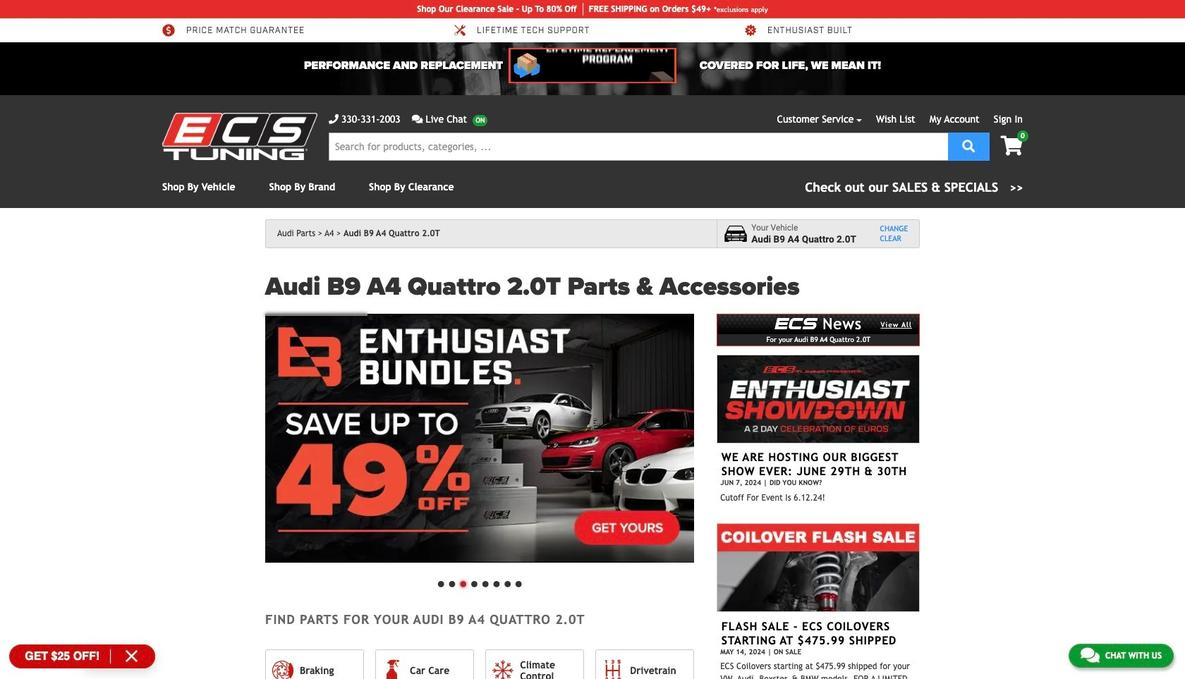 Task type: locate. For each thing, give the bounding box(es) containing it.
flash sale - ecs coilovers starting at $475.99 shipped image
[[717, 524, 920, 613]]

phone image
[[329, 114, 339, 124]]

comments image
[[412, 114, 423, 124], [1081, 647, 1100, 664]]

generic - ecs enthusiast bundles 25% off image
[[265, 314, 695, 563]]

1 vertical spatial comments image
[[1081, 647, 1100, 664]]

lifetime replacement program banner image
[[509, 48, 677, 83]]

0 vertical spatial comments image
[[412, 114, 423, 124]]



Task type: describe. For each thing, give the bounding box(es) containing it.
1 horizontal spatial comments image
[[1081, 647, 1100, 664]]

ecs tuning image
[[162, 113, 318, 160]]

0 horizontal spatial comments image
[[412, 114, 423, 124]]

shopping cart image
[[1001, 136, 1023, 156]]

search image
[[963, 139, 976, 152]]

we are hosting our biggest show ever: june 29th & 30th image
[[717, 355, 920, 444]]

Search text field
[[329, 133, 949, 161]]



Task type: vqa. For each thing, say whether or not it's contained in the screenshot.
bottom Fluid
no



